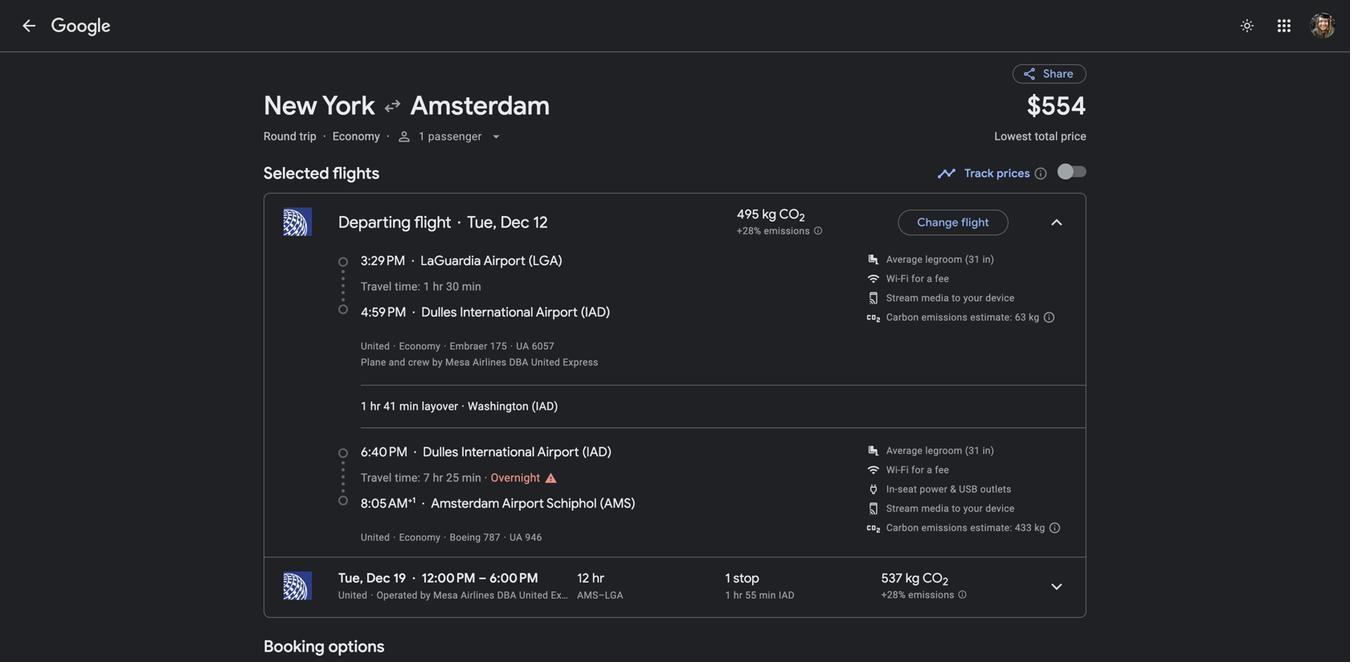 Task type: vqa. For each thing, say whether or not it's contained in the screenshot.
22024 S BEAVERCREEK RD, BEAVERCREEK, OR 97004 button
no



Task type: describe. For each thing, give the bounding box(es) containing it.
1 stop 1 hr 55 min iad
[[726, 570, 795, 601]]

dulles international airport (iad) for 4:59 pm
[[422, 304, 610, 321]]

$554
[[1027, 90, 1087, 123]]

– inside 12 hr ams – lga
[[599, 590, 605, 601]]

min for travel time: 1 hr 30 min
[[462, 280, 481, 293]]

carbon for carbon emissions estimate: 433 kg
[[887, 523, 919, 534]]

for for seat
[[912, 465, 925, 476]]

1 vertical spatial (iad)
[[532, 400, 558, 413]]

learn more about tracked prices image
[[1034, 166, 1048, 181]]

average for stream
[[887, 254, 923, 265]]

outlets
[[981, 484, 1012, 495]]

&
[[950, 484, 957, 495]]

1 stream from the top
[[887, 293, 919, 304]]

none text field inside main content
[[995, 90, 1087, 158]]

laguardia
[[421, 253, 481, 269]]

1 left 30
[[424, 280, 430, 293]]

flights
[[333, 163, 380, 184]]

2 device from the top
[[986, 503, 1015, 514]]

co for 537 kg co
[[923, 570, 943, 587]]

power
[[920, 484, 948, 495]]

a for seat
[[927, 465, 933, 476]]

1 vertical spatial airlines
[[461, 590, 495, 601]]

passenger
[[428, 130, 482, 143]]

0 horizontal spatial  image
[[387, 130, 390, 143]]

amsterdam for amsterdam airport schiphol (ams)
[[431, 496, 500, 512]]

share
[[1044, 67, 1074, 81]]

+28% emissions for 537
[[882, 590, 955, 601]]

hr left 41 at bottom
[[370, 400, 381, 413]]

travel for 6:40 pm
[[361, 471, 392, 485]]

Departure time: 12:00 PM. text field
[[422, 570, 476, 587]]

operated
[[377, 590, 418, 601]]

Arrival time: 6:00 PM. text field
[[490, 570, 538, 587]]

 image right layover
[[462, 400, 465, 413]]

wi-fi for a fee for seat
[[887, 465, 949, 476]]

change appearance image
[[1228, 6, 1267, 45]]

new
[[264, 90, 317, 123]]

min for 1 stop 1 hr 55 min iad
[[759, 590, 776, 601]]

departing flight
[[338, 212, 451, 233]]

travel for 3:29 pm
[[361, 280, 392, 293]]

in-
[[887, 484, 898, 495]]

(31 for usb
[[965, 445, 980, 457]]

 image right 175
[[510, 341, 513, 352]]

travel time: 7 hr 25 min
[[361, 471, 481, 485]]

hr inside 12 hr ams – lga
[[592, 570, 605, 587]]

in-seat power & usb outlets
[[887, 484, 1012, 495]]

time: for 8:05 am
[[395, 471, 421, 485]]

0 vertical spatial dba
[[509, 357, 529, 368]]

787
[[484, 532, 501, 543]]

kg right 433 on the right bottom of page
[[1035, 523, 1046, 534]]

emissions down 495 kg co 2
[[764, 226, 810, 237]]

washington (iad)
[[468, 400, 558, 413]]

list inside main content
[[264, 194, 1086, 617]]

1 for stop
[[726, 570, 730, 587]]

overnight
[[491, 471, 540, 485]]

estimate: for 433
[[971, 523, 1013, 534]]

12 hr ams – lga
[[577, 570, 624, 601]]

carbon emissions estimate: 433 kg
[[887, 523, 1046, 534]]

and
[[389, 357, 406, 368]]

495 kg co 2
[[737, 206, 805, 225]]

1 your from the top
[[964, 293, 983, 304]]

(iad) for 4:59 pm
[[581, 304, 610, 321]]

2 vertical spatial  image
[[504, 532, 507, 543]]

return flight on tuesday, december 19. leaves amsterdam airport schiphol at 12:00 pm on tuesday, december 19 and arrives at laguardia airport at 6:00 pm on tuesday, december 19. element
[[338, 570, 538, 587]]

average legroom (31 in) for to
[[887, 254, 995, 265]]

12 inside 12 hr ams – lga
[[577, 570, 589, 587]]

(lga)
[[529, 253, 563, 269]]

 image right trip
[[323, 130, 326, 143]]

change flight button
[[898, 203, 1009, 242]]

wi- for in-
[[887, 465, 901, 476]]

estimate: for 63
[[971, 312, 1013, 323]]

1 stop flight. element
[[726, 570, 760, 589]]

min right 41 at bottom
[[400, 400, 419, 413]]

2 for 537 kg co
[[943, 575, 949, 589]]

41
[[384, 400, 397, 413]]

plane and crew by mesa airlines dba united express
[[361, 357, 599, 368]]

loading results progress bar
[[0, 51, 1350, 55]]

operated by mesa airlines dba united express
[[377, 590, 587, 601]]

lowest
[[995, 130, 1032, 143]]

airport up 'overnight'
[[537, 444, 579, 461]]

537 kg co 2
[[882, 570, 949, 589]]

0 vertical spatial by
[[432, 357, 443, 368]]

prices
[[997, 166, 1031, 181]]

kg right 63
[[1029, 312, 1040, 323]]

2 for 495 kg co
[[800, 211, 805, 225]]

booking
[[264, 637, 325, 657]]

plane
[[361, 357, 386, 368]]

airport up ua 6057
[[536, 304, 578, 321]]

in) for device
[[983, 254, 995, 265]]

ua 946
[[510, 532, 542, 543]]

6:00 pm
[[490, 570, 538, 587]]

crew
[[408, 357, 430, 368]]

travel time: 1 hr 30 min
[[361, 280, 481, 293]]

2 media from the top
[[922, 503, 949, 514]]

carbon emissions estimate: 63 kg
[[887, 312, 1040, 323]]

tue, for tue, dec 12
[[467, 212, 497, 233]]

united down ua 6057
[[531, 357, 560, 368]]

a for media
[[927, 273, 933, 285]]

round
[[264, 130, 297, 143]]

2 stream media to your device from the top
[[887, 503, 1015, 514]]

selected flights
[[264, 163, 380, 184]]

New York to Amsterdam and back text field
[[264, 90, 975, 123]]

63
[[1015, 312, 1027, 323]]

 image up laguardia
[[458, 213, 461, 232]]

dec for 12
[[501, 212, 530, 233]]

selected
[[264, 163, 329, 184]]

washington
[[468, 400, 529, 413]]

flight for change flight
[[961, 215, 990, 230]]

55
[[745, 590, 757, 601]]

1 vertical spatial by
[[420, 590, 431, 601]]

1 passenger button
[[390, 117, 511, 156]]

kg inside 495 kg co 2
[[762, 206, 777, 223]]

1 hr 41 min layover
[[361, 400, 458, 413]]

12:00 pm
[[422, 570, 476, 587]]

3:29 pm
[[361, 253, 405, 269]]

175
[[490, 341, 507, 352]]

554 us dollars element
[[1027, 90, 1087, 123]]

economy for 3:29 pm
[[399, 341, 441, 352]]

1 media from the top
[[922, 293, 949, 304]]

united down tue, dec 19
[[338, 590, 367, 601]]

share button
[[1013, 64, 1087, 84]]

average legroom (31 in) for power
[[887, 445, 995, 457]]

4:59 pm
[[361, 304, 406, 321]]

york
[[322, 90, 375, 123]]

change
[[917, 215, 959, 230]]

min for travel time: 7 hr 25 min
[[462, 471, 481, 485]]

boeing 787
[[450, 532, 501, 543]]

kg inside 537 kg co 2
[[906, 570, 920, 587]]

schiphol
[[547, 496, 597, 512]]

2 to from the top
[[952, 503, 961, 514]]

6:40 pm
[[361, 444, 408, 461]]

airport down 'tue, dec 12'
[[484, 253, 526, 269]]

trip
[[300, 130, 317, 143]]

+28% for 495
[[737, 226, 761, 237]]

embraer 175
[[450, 341, 507, 352]]

hr for travel time: 1 hr 30 min
[[433, 280, 443, 293]]

laguardia airport (lga)
[[421, 253, 563, 269]]

fi for stream
[[901, 273, 909, 285]]

go back image
[[19, 16, 39, 35]]

time: for 4:59 pm
[[395, 280, 421, 293]]

round trip
[[264, 130, 317, 143]]

usb
[[959, 484, 978, 495]]

537
[[882, 570, 903, 587]]

433
[[1015, 523, 1032, 534]]

19
[[394, 570, 406, 587]]



Task type: locate. For each thing, give the bounding box(es) containing it.
dec
[[501, 212, 530, 233], [366, 570, 390, 587]]

tue,
[[467, 212, 497, 233], [338, 570, 363, 587]]

1 vertical spatial estimate:
[[971, 523, 1013, 534]]

travel down "6:40 pm"
[[361, 471, 392, 485]]

mesa down embraer
[[445, 357, 470, 368]]

dulles international airport (iad) up 'overnight'
[[423, 444, 612, 461]]

dulles international airport (iad) for 6:40 pm
[[423, 444, 612, 461]]

+28% emissions for 495
[[737, 226, 810, 237]]

embraer
[[450, 341, 488, 352]]

2 fi from the top
[[901, 465, 909, 476]]

fee for to
[[935, 273, 949, 285]]

new york
[[264, 90, 375, 123]]

fee up carbon emissions estimate: 63 kilograms element
[[935, 273, 949, 285]]

1 vertical spatial dba
[[497, 590, 517, 601]]

2 horizontal spatial  image
[[504, 532, 507, 543]]

1 vertical spatial media
[[922, 503, 949, 514]]

2 stream from the top
[[887, 503, 919, 514]]

travel
[[361, 280, 392, 293], [361, 471, 392, 485]]

0 vertical spatial fee
[[935, 273, 949, 285]]

united down 'arrival time: 6:00 pm.' text field
[[519, 590, 548, 601]]

– down the total duration 12 hr. element
[[599, 590, 605, 601]]

1 vertical spatial economy
[[399, 341, 441, 352]]

ua 6057
[[516, 341, 555, 352]]

seat
[[898, 484, 917, 495]]

(31
[[965, 254, 980, 265], [965, 445, 980, 457]]

0 vertical spatial travel
[[361, 280, 392, 293]]

1 for passenger
[[419, 130, 425, 143]]

 image left 'overnight'
[[485, 471, 488, 485]]

0 vertical spatial airlines
[[473, 357, 507, 368]]

stream down seat
[[887, 503, 919, 514]]

media
[[922, 293, 949, 304], [922, 503, 949, 514]]

flight details. return flight on tuesday, december 19. leaves amsterdam airport schiphol at 12:00 pm on tuesday, december 19 and arrives at laguardia airport at 6:00 pm on tuesday, december 19. image
[[1038, 568, 1076, 606]]

legroom for power
[[926, 445, 963, 457]]

0 vertical spatial +28%
[[737, 226, 761, 237]]

flight up laguardia
[[414, 212, 451, 233]]

2
[[800, 211, 805, 225], [943, 575, 949, 589]]

booking options
[[264, 637, 385, 657]]

1 vertical spatial (31
[[965, 445, 980, 457]]

legroom
[[926, 254, 963, 265], [926, 445, 963, 457]]

lga
[[605, 590, 624, 601]]

1 for from the top
[[912, 273, 925, 285]]

1 vertical spatial wi-
[[887, 465, 901, 476]]

7
[[424, 471, 430, 485]]

your up carbon emissions estimate: 63 kilograms element
[[964, 293, 983, 304]]

0 vertical spatial (31
[[965, 254, 980, 265]]

emissions down in-seat power & usb outlets
[[922, 523, 968, 534]]

0 vertical spatial tue,
[[467, 212, 497, 233]]

1 vertical spatial 12
[[577, 570, 589, 587]]

express
[[563, 357, 599, 368], [551, 590, 587, 601]]

0 horizontal spatial flight
[[414, 212, 451, 233]]

2 time: from the top
[[395, 471, 421, 485]]

average up seat
[[887, 445, 923, 457]]

1 vertical spatial carbon
[[887, 523, 919, 534]]

1 vertical spatial +28%
[[882, 590, 906, 601]]

1 passenger
[[419, 130, 482, 143]]

2 your from the top
[[964, 503, 983, 514]]

dulles for 6:40 pm
[[423, 444, 458, 461]]

amsterdam up passenger
[[410, 90, 550, 123]]

1 vertical spatial international
[[462, 444, 535, 461]]

8:05 am
[[361, 496, 408, 512]]

2 inside 495 kg co 2
[[800, 211, 805, 225]]

(iad)
[[581, 304, 610, 321], [532, 400, 558, 413], [582, 444, 612, 461]]

wi- up in- on the bottom of the page
[[887, 465, 901, 476]]

1
[[419, 130, 425, 143], [424, 280, 430, 293], [361, 400, 367, 413], [726, 570, 730, 587], [726, 590, 731, 601]]

main content containing new york
[[264, 51, 1087, 662]]

0 vertical spatial stream
[[887, 293, 919, 304]]

2 legroom from the top
[[926, 445, 963, 457]]

(iad) for 6:40 pm
[[582, 444, 612, 461]]

a up carbon emissions estimate: 63 kilograms element
[[927, 273, 933, 285]]

25
[[446, 471, 459, 485]]

0 horizontal spatial +28% emissions
[[737, 226, 810, 237]]

1 vertical spatial fi
[[901, 465, 909, 476]]

1 horizontal spatial –
[[599, 590, 605, 601]]

0 vertical spatial legroom
[[926, 254, 963, 265]]

carbon for carbon emissions estimate: 63 kg
[[887, 312, 919, 323]]

0 vertical spatial  image
[[387, 130, 390, 143]]

emissions
[[764, 226, 810, 237], [922, 312, 968, 323], [922, 523, 968, 534], [909, 590, 955, 601]]

2 fee from the top
[[935, 465, 949, 476]]

amsterdam airport schiphol (ams)
[[431, 496, 636, 512]]

dulles international airport (iad) up 175
[[422, 304, 610, 321]]

average down change
[[887, 254, 923, 265]]

1 vertical spatial mesa
[[433, 590, 458, 601]]

dulles for 4:59 pm
[[422, 304, 457, 321]]

average
[[887, 254, 923, 265], [887, 445, 923, 457]]

in) up 'outlets'
[[983, 445, 995, 457]]

+1
[[408, 496, 416, 506]]

0 vertical spatial 12
[[533, 212, 548, 233]]

0 vertical spatial 2
[[800, 211, 805, 225]]

legroom for to
[[926, 254, 963, 265]]

1 time: from the top
[[395, 280, 421, 293]]

Arrival time: 4:59 PM. text field
[[361, 304, 406, 321]]

average legroom (31 in) up power in the right of the page
[[887, 445, 995, 457]]

0 vertical spatial time:
[[395, 280, 421, 293]]

30
[[446, 280, 459, 293]]

2 a from the top
[[927, 465, 933, 476]]

1 vertical spatial average
[[887, 445, 923, 457]]

0 vertical spatial dulles
[[422, 304, 457, 321]]

0 vertical spatial amsterdam
[[410, 90, 550, 123]]

international
[[460, 304, 533, 321], [462, 444, 535, 461]]

hr inside 1 stop 1 hr 55 min iad
[[734, 590, 743, 601]]

emissions left 63
[[922, 312, 968, 323]]

1 vertical spatial a
[[927, 465, 933, 476]]

1 horizontal spatial co
[[923, 570, 943, 587]]

2 estimate: from the top
[[971, 523, 1013, 534]]

1 vertical spatial to
[[952, 503, 961, 514]]

1 fi from the top
[[901, 273, 909, 285]]

estimate: left 63
[[971, 312, 1013, 323]]

by right crew
[[432, 357, 443, 368]]

0 vertical spatial device
[[986, 293, 1015, 304]]

economy down york
[[333, 130, 380, 143]]

1 vertical spatial fee
[[935, 465, 949, 476]]

 image left 1 passenger
[[387, 130, 390, 143]]

for
[[912, 273, 925, 285], [912, 465, 925, 476]]

2 carbon from the top
[[887, 523, 919, 534]]

1 vertical spatial dulles international airport (iad)
[[423, 444, 612, 461]]

1 vertical spatial travel
[[361, 471, 392, 485]]

(31 up usb
[[965, 445, 980, 457]]

1 stream media to your device from the top
[[887, 293, 1015, 304]]

0 vertical spatial to
[[952, 293, 961, 304]]

co right 537
[[923, 570, 943, 587]]

0 horizontal spatial dec
[[366, 570, 390, 587]]

stream up carbon emissions estimate: 63 kilograms element
[[887, 293, 919, 304]]

tue, dec 19
[[338, 570, 406, 587]]

time:
[[395, 280, 421, 293], [395, 471, 421, 485]]

flight inside button
[[961, 215, 990, 230]]

legroom up in-seat power & usb outlets
[[926, 445, 963, 457]]

international for 4:59 pm
[[460, 304, 533, 321]]

hr left 30
[[433, 280, 443, 293]]

list containing departing flight
[[264, 194, 1086, 617]]

0 horizontal spatial 2
[[800, 211, 805, 225]]

emissions down 537 kg co 2
[[909, 590, 955, 601]]

1 average legroom (31 in) from the top
[[887, 254, 995, 265]]

1 inside popup button
[[419, 130, 425, 143]]

track
[[965, 166, 994, 181]]

2 vertical spatial (iad)
[[582, 444, 612, 461]]

your
[[964, 293, 983, 304], [964, 503, 983, 514]]

media up carbon emissions estimate: 63 kilograms element
[[922, 293, 949, 304]]

kg right "495"
[[762, 206, 777, 223]]

for up seat
[[912, 465, 925, 476]]

ams
[[577, 590, 599, 601]]

economy for 6:40 pm
[[399, 532, 441, 543]]

options
[[328, 637, 385, 657]]

economy down the +1
[[399, 532, 441, 543]]

min inside 1 stop 1 hr 55 min iad
[[759, 590, 776, 601]]

1 wi- from the top
[[887, 273, 901, 285]]

0 vertical spatial co
[[779, 206, 800, 223]]

 image right 787 on the bottom left of the page
[[504, 532, 507, 543]]

1 legroom from the top
[[926, 254, 963, 265]]

(ams)
[[600, 496, 636, 512]]

co
[[779, 206, 800, 223], [923, 570, 943, 587]]

dulles up the 25
[[423, 444, 458, 461]]

dulles down 30
[[422, 304, 457, 321]]

in) for usb
[[983, 445, 995, 457]]

+28% down 537
[[882, 590, 906, 601]]

mesa down 12:00 pm
[[433, 590, 458, 601]]

by down return flight on tuesday, december 19. leaves amsterdam airport schiphol at 12:00 pm on tuesday, december 19 and arrives at laguardia airport at 6:00 pm on tuesday, december 19. element
[[420, 590, 431, 601]]

co for 495 kg co
[[779, 206, 800, 223]]

fee
[[935, 273, 949, 285], [935, 465, 949, 476]]

None text field
[[995, 90, 1087, 158]]

wi-fi for a fee up seat
[[887, 465, 949, 476]]

0 vertical spatial (iad)
[[581, 304, 610, 321]]

co inside 537 kg co 2
[[923, 570, 943, 587]]

total duration 12 hr. element
[[577, 570, 726, 589]]

flight right change
[[961, 215, 990, 230]]

fee up in-seat power & usb outlets
[[935, 465, 949, 476]]

2 in) from the top
[[983, 445, 995, 457]]

to
[[952, 293, 961, 304], [952, 503, 961, 514]]

your down usb
[[964, 503, 983, 514]]

2 wi-fi for a fee from the top
[[887, 465, 949, 476]]

list
[[264, 194, 1086, 617]]

amsterdam for amsterdam
[[410, 90, 550, 123]]

2 right 537
[[943, 575, 949, 589]]

airlines
[[473, 357, 507, 368], [461, 590, 495, 601]]

carbon emissions estimate: 433 kilograms element
[[887, 523, 1046, 534]]

1 horizontal spatial dec
[[501, 212, 530, 233]]

8:05 am +1
[[361, 496, 416, 512]]

1 left 41 at bottom
[[361, 400, 367, 413]]

0 vertical spatial +28% emissions
[[737, 226, 810, 237]]

fi up seat
[[901, 465, 909, 476]]

0 horizontal spatial tue,
[[338, 570, 363, 587]]

a up power in the right of the page
[[927, 465, 933, 476]]

flight
[[414, 212, 451, 233], [961, 215, 990, 230]]

average for in-
[[887, 445, 923, 457]]

time: left 7
[[395, 471, 421, 485]]

+28% emissions down 537 kg co 2
[[882, 590, 955, 601]]

average legroom (31 in) down change
[[887, 254, 995, 265]]

0 vertical spatial stream media to your device
[[887, 293, 1015, 304]]

1 horizontal spatial by
[[432, 357, 443, 368]]

0 vertical spatial –
[[479, 570, 487, 587]]

1 vertical spatial average legroom (31 in)
[[887, 445, 995, 457]]

0 horizontal spatial co
[[779, 206, 800, 223]]

1 vertical spatial in)
[[983, 445, 995, 457]]

1 vertical spatial stream media to your device
[[887, 503, 1015, 514]]

airlines down the 12:00 pm – 6:00 pm
[[461, 590, 495, 601]]

0 vertical spatial dec
[[501, 212, 530, 233]]

tue, up laguardia airport (lga)
[[467, 212, 497, 233]]

to up carbon emissions estimate: 63 kilograms element
[[952, 293, 961, 304]]

1 estimate: from the top
[[971, 312, 1013, 323]]

layover (1 of 1) is a 1 hr 55 min layover at dulles international airport in washington. element
[[726, 589, 874, 602]]

dba down 6:00 pm at bottom
[[497, 590, 517, 601]]

carbon
[[887, 312, 919, 323], [887, 523, 919, 534]]

1 to from the top
[[952, 293, 961, 304]]

kg
[[762, 206, 777, 223], [1029, 312, 1040, 323], [1035, 523, 1046, 534], [906, 570, 920, 587]]

1 vertical spatial stream
[[887, 503, 919, 514]]

in) down the change flight button
[[983, 254, 995, 265]]

0 vertical spatial average legroom (31 in)
[[887, 254, 995, 265]]

–
[[479, 570, 487, 587], [599, 590, 605, 601]]

dba down ua 6057
[[509, 357, 529, 368]]

1 wi-fi for a fee from the top
[[887, 273, 949, 285]]

– up operated by mesa airlines dba united express
[[479, 570, 487, 587]]

legroom down change
[[926, 254, 963, 265]]

1 down 1 stop flight. element
[[726, 590, 731, 601]]

Arrival time: 8:05 AM on  Wednesday, December 13. text field
[[361, 496, 416, 512]]

1 vertical spatial dec
[[366, 570, 390, 587]]

0 vertical spatial average
[[887, 254, 923, 265]]

1 horizontal spatial flight
[[961, 215, 990, 230]]

none text field containing $554
[[995, 90, 1087, 158]]

 image
[[387, 130, 390, 143], [485, 471, 488, 485], [504, 532, 507, 543]]

0 horizontal spatial by
[[420, 590, 431, 601]]

1 a from the top
[[927, 273, 933, 285]]

tue, dec 12
[[467, 212, 548, 233]]

international up 175
[[460, 304, 533, 321]]

1 vertical spatial time:
[[395, 471, 421, 485]]

hr for travel time: 7 hr 25 min
[[433, 471, 443, 485]]

2 for from the top
[[912, 465, 925, 476]]

0 vertical spatial fi
[[901, 273, 909, 285]]

hr left 55
[[734, 590, 743, 601]]

time: up arrival time: 4:59 pm. text box
[[395, 280, 421, 293]]

fee for power
[[935, 465, 949, 476]]

amsterdam
[[410, 90, 550, 123], [431, 496, 500, 512]]

layover
[[422, 400, 458, 413]]

0 vertical spatial wi-
[[887, 273, 901, 285]]

device down 'outlets'
[[986, 503, 1015, 514]]

wi- up carbon emissions estimate: 63 kilograms element
[[887, 273, 901, 285]]

12 up ams
[[577, 570, 589, 587]]

2 average legroom (31 in) from the top
[[887, 445, 995, 457]]

0 vertical spatial estimate:
[[971, 312, 1013, 323]]

co right "495"
[[779, 206, 800, 223]]

0 vertical spatial economy
[[333, 130, 380, 143]]

dec for 19
[[366, 570, 390, 587]]

amsterdam down the 25
[[431, 496, 500, 512]]

1 horizontal spatial 12
[[577, 570, 589, 587]]

fi up carbon emissions estimate: 63 kg
[[901, 273, 909, 285]]

2 wi- from the top
[[887, 465, 901, 476]]

2 (31 from the top
[[965, 445, 980, 457]]

1 horizontal spatial tue,
[[467, 212, 497, 233]]

device
[[986, 293, 1015, 304], [986, 503, 1015, 514]]

0 vertical spatial a
[[927, 273, 933, 285]]

+28% for 537
[[882, 590, 906, 601]]

1 horizontal spatial  image
[[485, 471, 488, 485]]

for for media
[[912, 273, 925, 285]]

+28% emissions down 495 kg co 2
[[737, 226, 810, 237]]

0 vertical spatial wi-fi for a fee
[[887, 273, 949, 285]]

flight for departing flight
[[414, 212, 451, 233]]

stream media to your device down in-seat power & usb outlets
[[887, 503, 1015, 514]]

fi
[[901, 273, 909, 285], [901, 465, 909, 476]]

stream media to your device up carbon emissions estimate: 63 kilograms element
[[887, 293, 1015, 304]]

wi-fi for a fee for media
[[887, 273, 949, 285]]

min
[[462, 280, 481, 293], [400, 400, 419, 413], [462, 471, 481, 485], [759, 590, 776, 601]]

hr right 7
[[433, 471, 443, 485]]

change flight
[[917, 215, 990, 230]]

1 horizontal spatial +28% emissions
[[882, 590, 955, 601]]

1 vertical spatial express
[[551, 590, 587, 601]]

1 in) from the top
[[983, 254, 995, 265]]

1 vertical spatial tue,
[[338, 570, 363, 587]]

1 left passenger
[[419, 130, 425, 143]]

2 average from the top
[[887, 445, 923, 457]]

stream
[[887, 293, 919, 304], [887, 503, 919, 514]]

495
[[737, 206, 759, 223]]

wi- for stream
[[887, 273, 901, 285]]

united up plane
[[361, 341, 390, 352]]

0 horizontal spatial –
[[479, 570, 487, 587]]

12:00 pm – 6:00 pm
[[422, 570, 538, 587]]

0 vertical spatial express
[[563, 357, 599, 368]]

1 vertical spatial device
[[986, 503, 1015, 514]]

main content
[[264, 51, 1087, 662]]

fi for in-
[[901, 465, 909, 476]]

1 vertical spatial amsterdam
[[431, 496, 500, 512]]

min right the 25
[[462, 471, 481, 485]]

tue, for tue, dec 19
[[338, 570, 363, 587]]

1 (31 from the top
[[965, 254, 980, 265]]

1 for hr
[[361, 400, 367, 413]]

0 vertical spatial mesa
[[445, 357, 470, 368]]

2 vertical spatial economy
[[399, 532, 441, 543]]

Departure time: 3:29 PM. text field
[[361, 253, 405, 269]]

wi-fi for a fee
[[887, 273, 949, 285], [887, 465, 949, 476]]

0 vertical spatial your
[[964, 293, 983, 304]]

0 vertical spatial dulles international airport (iad)
[[422, 304, 610, 321]]

price
[[1061, 130, 1087, 143]]

hr for 1 stop 1 hr 55 min iad
[[734, 590, 743, 601]]

1 average from the top
[[887, 254, 923, 265]]

united down 8:05 am
[[361, 532, 390, 543]]

airport down 'overnight'
[[502, 496, 544, 512]]

iad
[[779, 590, 795, 601]]

1 travel from the top
[[361, 280, 392, 293]]

stream media to your device
[[887, 293, 1015, 304], [887, 503, 1015, 514]]

$554 lowest total price
[[995, 90, 1087, 143]]

boeing
[[450, 532, 481, 543]]

(31 down the change flight button
[[965, 254, 980, 265]]

1 fee from the top
[[935, 273, 949, 285]]

device up carbon emissions estimate: 63 kilograms element
[[986, 293, 1015, 304]]

+28% down "495"
[[737, 226, 761, 237]]

1 vertical spatial +28% emissions
[[882, 590, 955, 601]]

min right 30
[[462, 280, 481, 293]]

dulles
[[422, 304, 457, 321], [423, 444, 458, 461]]

0 horizontal spatial +28%
[[737, 226, 761, 237]]

1 vertical spatial 2
[[943, 575, 949, 589]]

0 vertical spatial media
[[922, 293, 949, 304]]

 image
[[323, 130, 326, 143], [458, 213, 461, 232], [510, 341, 513, 352], [462, 400, 465, 413]]

travel down departure time: 3:29 pm. text field
[[361, 280, 392, 293]]

0 vertical spatial carbon
[[887, 312, 919, 323]]

(31 for device
[[965, 254, 980, 265]]

1 device from the top
[[986, 293, 1015, 304]]

economy
[[333, 130, 380, 143], [399, 341, 441, 352], [399, 532, 441, 543]]

Departure time: 6:40 PM. text field
[[361, 444, 408, 461]]

estimate: left 433 on the right bottom of page
[[971, 523, 1013, 534]]

1 vertical spatial  image
[[485, 471, 488, 485]]

1 left stop
[[726, 570, 730, 587]]

1 vertical spatial your
[[964, 503, 983, 514]]

1 carbon from the top
[[887, 312, 919, 323]]

airlines down 175
[[473, 357, 507, 368]]

stop
[[734, 570, 760, 587]]

departing
[[338, 212, 411, 233]]

total
[[1035, 130, 1058, 143]]

+28%
[[737, 226, 761, 237], [882, 590, 906, 601]]

1 vertical spatial –
[[599, 590, 605, 601]]

carbon emissions estimate: 63 kilograms element
[[887, 312, 1040, 323]]

co inside 495 kg co 2
[[779, 206, 800, 223]]

2 travel from the top
[[361, 471, 392, 485]]

2 inside 537 kg co 2
[[943, 575, 949, 589]]

0 horizontal spatial 12
[[533, 212, 548, 233]]

0 vertical spatial international
[[460, 304, 533, 321]]

in)
[[983, 254, 995, 265], [983, 445, 995, 457]]

12 up (lga)
[[533, 212, 548, 233]]

wi-fi for a fee up carbon emissions estimate: 63 kilograms element
[[887, 273, 949, 285]]

economy up crew
[[399, 341, 441, 352]]

track prices
[[965, 166, 1031, 181]]

international for 6:40 pm
[[462, 444, 535, 461]]

1 vertical spatial for
[[912, 465, 925, 476]]



